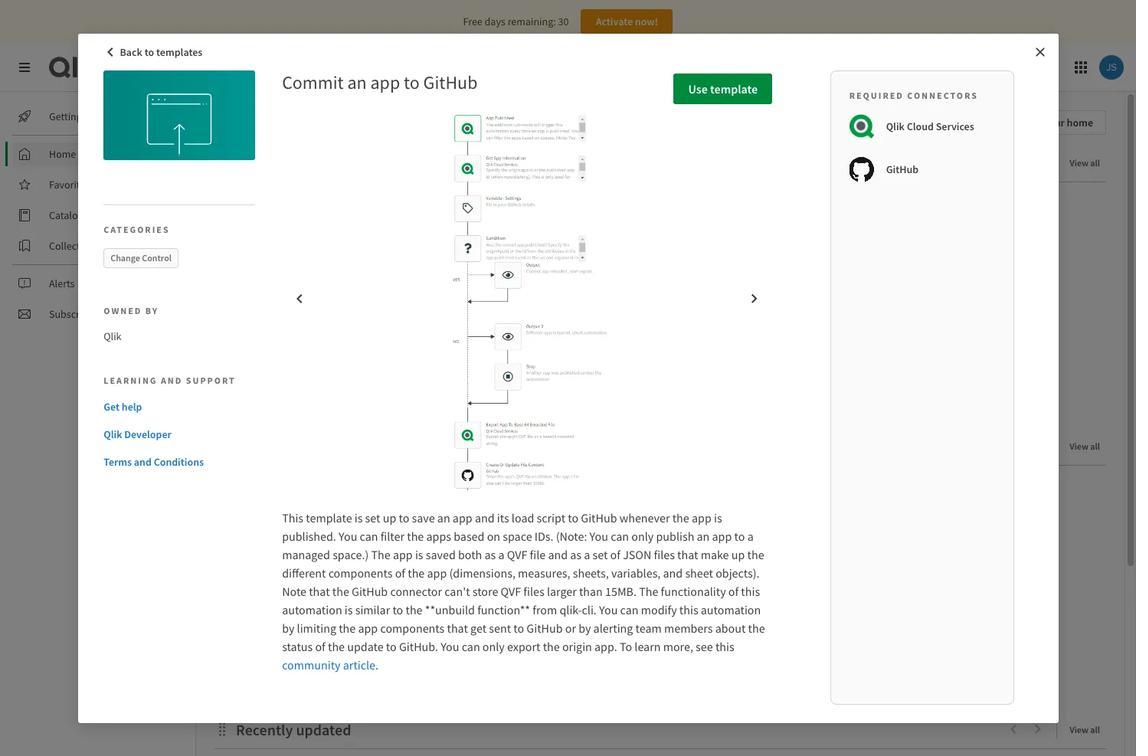 Task type: describe. For each thing, give the bounding box(es) containing it.
favorites
[[49, 178, 90, 192]]

view all link for analytics to explore
[[1070, 153, 1107, 172]]

get
[[104, 400, 120, 414]]

qlik for qlik cloud services
[[886, 119, 905, 133]]

template for this
[[306, 510, 352, 525]]

0 horizontal spatial an
[[348, 70, 367, 94]]

is left saved at the left bottom of page
[[415, 547, 423, 562]]

updated 10 minutes ago link
[[215, 478, 436, 666]]

0 vertical spatial components
[[328, 565, 393, 581]]

alerting
[[594, 620, 633, 636]]

templates
[[156, 45, 203, 59]]

1 vertical spatial set
[[593, 547, 608, 562]]

activate
[[596, 15, 633, 28]]

qlik for qlik
[[104, 329, 121, 343]]

of down limiting
[[315, 639, 326, 654]]

alerts
[[49, 277, 75, 290]]

0 vertical spatial up
[[383, 510, 396, 525]]

home
[[1067, 116, 1094, 130]]

larger
[[547, 584, 577, 599]]

0 horizontal spatial only
[[483, 639, 505, 654]]

sent
[[489, 620, 511, 636]]

2 view from the top
[[1070, 441, 1089, 452]]

qlik developer link
[[104, 427, 249, 442]]

move collection image
[[215, 722, 230, 737]]

to inside 'home' main content
[[299, 153, 313, 172]]

10
[[277, 643, 286, 654]]

template for use
[[710, 81, 758, 96]]

cloud
[[907, 119, 934, 133]]

the up personal element
[[332, 584, 349, 599]]

and left its
[[475, 510, 495, 525]]

app up update
[[358, 620, 378, 636]]

of up connector
[[395, 565, 405, 581]]

save
[[412, 510, 435, 525]]

owned by
[[104, 305, 159, 316]]

2 view all from the top
[[1070, 441, 1100, 452]]

github up similar
[[352, 584, 388, 599]]

you right github.
[[441, 639, 459, 654]]

home main content
[[190, 92, 1137, 756]]

activate now!
[[596, 15, 658, 28]]

change
[[111, 252, 140, 263]]

app up make
[[712, 528, 732, 544]]

get
[[471, 620, 487, 636]]

required connectors
[[850, 89, 979, 101]]

app right commit
[[371, 70, 400, 94]]

analytics for analytics to explore
[[236, 153, 296, 172]]

variables,
[[612, 565, 661, 581]]

your
[[1044, 116, 1065, 130]]

qlik cloud services
[[886, 119, 975, 133]]

apps
[[426, 528, 451, 544]]

1 vertical spatial files
[[524, 584, 545, 599]]

from
[[533, 602, 557, 617]]

0 vertical spatial this
[[741, 584, 760, 599]]

1 horizontal spatial only
[[632, 528, 654, 544]]

app.
[[595, 639, 617, 654]]

all for analytics to explore
[[1091, 157, 1100, 169]]

can left filter
[[360, 528, 378, 544]]

home inside navigation pane element
[[49, 147, 76, 161]]

analytics services
[[151, 57, 265, 77]]

and up get help link
[[161, 375, 183, 386]]

sheet
[[685, 565, 713, 581]]

modify
[[641, 602, 677, 617]]

1 horizontal spatial an
[[437, 510, 450, 525]]

app up based
[[453, 510, 473, 525]]

objects).
[[716, 565, 760, 581]]

next image image
[[749, 292, 761, 305]]

app down filter
[[393, 547, 413, 562]]

1 as from the left
[[485, 547, 496, 562]]

learn
[[635, 639, 661, 654]]

limiting
[[297, 620, 336, 636]]

you right (note:
[[590, 528, 608, 544]]

connectors
[[908, 89, 979, 101]]

conditions
[[154, 455, 204, 469]]

the down save
[[407, 528, 424, 544]]

github down from
[[527, 620, 563, 636]]

required
[[850, 89, 904, 101]]

2 all from the top
[[1091, 441, 1100, 452]]

catalog link
[[12, 203, 184, 228]]

personal element
[[313, 604, 338, 628]]

0 vertical spatial set
[[365, 510, 380, 525]]

similar
[[355, 602, 390, 617]]

space
[[503, 528, 532, 544]]

saved
[[426, 547, 456, 562]]

previous image image
[[294, 292, 306, 305]]

load
[[512, 510, 534, 525]]

github down free
[[423, 70, 478, 94]]

advisor
[[884, 61, 918, 74]]

change control
[[111, 252, 172, 263]]

both
[[458, 547, 482, 562]]

script
[[537, 510, 566, 525]]

github.
[[399, 639, 438, 654]]

home link
[[12, 142, 184, 166]]

is left similar
[[345, 602, 353, 617]]

all for recently updated
[[1091, 724, 1100, 736]]

0 horizontal spatial services
[[212, 57, 265, 77]]

use template button
[[674, 73, 773, 104]]

origin
[[562, 639, 592, 654]]

analytics services element
[[151, 57, 265, 77]]

0 vertical spatial the
[[371, 547, 391, 562]]

or
[[565, 620, 576, 636]]

ask insight advisor
[[831, 61, 918, 74]]

started
[[84, 110, 116, 123]]

view for recently updated
[[1070, 724, 1089, 736]]

app up publish
[[692, 510, 712, 525]]

published.
[[282, 528, 336, 544]]

developer
[[124, 428, 171, 441]]

github logo image
[[850, 157, 874, 181]]

commit an app to github image
[[104, 70, 255, 160]]

getting started
[[49, 110, 116, 123]]

view all link for recently updated
[[1070, 720, 1107, 739]]

1 horizontal spatial a
[[584, 547, 590, 562]]

free
[[463, 15, 483, 28]]

the right the about
[[748, 620, 765, 636]]

learning and support
[[104, 375, 236, 386]]

terms and conditions link
[[104, 455, 249, 470]]

the up connector
[[408, 565, 425, 581]]

1 horizontal spatial the
[[639, 584, 659, 599]]

30
[[558, 15, 569, 28]]

store
[[473, 584, 498, 599]]

recently updated link
[[236, 720, 357, 740]]

commit
[[282, 70, 344, 94]]

can't
[[445, 584, 470, 599]]

0 vertical spatial that
[[678, 547, 698, 562]]

**unbuild
[[425, 602, 475, 617]]

and left sheet
[[663, 565, 683, 581]]

note
[[282, 584, 307, 599]]

2 horizontal spatial by
[[579, 620, 591, 636]]

analytics to explore
[[236, 153, 365, 172]]

use
[[689, 81, 708, 96]]

learning
[[104, 375, 158, 386]]

to learn more, see this community article .
[[282, 639, 735, 672]]

github right "github logo"
[[886, 162, 919, 176]]

file
[[530, 547, 546, 562]]

control
[[142, 252, 172, 263]]

0 horizontal spatial by
[[145, 305, 159, 316]]

update
[[347, 639, 384, 654]]

Search text field
[[553, 55, 796, 80]]

qlik cloud services logo image
[[850, 114, 874, 138]]



Task type: locate. For each thing, give the bounding box(es) containing it.
app down saved at the left bottom of page
[[427, 565, 447, 581]]

you up "alerting"
[[599, 602, 618, 617]]

1 vertical spatial view
[[1070, 441, 1089, 452]]

customize
[[994, 116, 1042, 130]]

0 horizontal spatial set
[[365, 510, 380, 525]]

qvf down the space
[[507, 547, 528, 562]]

1 horizontal spatial set
[[593, 547, 608, 562]]

app
[[371, 70, 400, 94], [453, 510, 473, 525], [692, 510, 712, 525], [712, 528, 732, 544], [393, 547, 413, 562], [427, 565, 447, 581], [358, 620, 378, 636]]

about
[[716, 620, 746, 636]]

qlik inside qlik developer link
[[104, 428, 122, 441]]

terms
[[104, 455, 132, 469]]

the up community article 'link'
[[328, 639, 345, 654]]

template inside button
[[710, 81, 758, 96]]

the up objects).
[[748, 547, 765, 562]]

files down publish
[[654, 547, 675, 562]]

and right file
[[548, 547, 568, 562]]

help
[[122, 400, 142, 414]]

1 vertical spatial home
[[49, 147, 76, 161]]

up up objects).
[[732, 547, 745, 562]]

1 view all from the top
[[1070, 157, 1100, 169]]

the down connector
[[406, 602, 423, 617]]

2 horizontal spatial this
[[741, 584, 760, 599]]

qvf up function**
[[501, 584, 521, 599]]

this up members
[[680, 602, 699, 617]]

up up filter
[[383, 510, 396, 525]]

you up space.)
[[339, 528, 357, 544]]

commit an app to github
[[282, 70, 478, 94]]

can down "get"
[[462, 639, 480, 654]]

a up sheets,
[[584, 547, 590, 562]]

2 as from the left
[[570, 547, 582, 562]]

qlik down subscriptions link
[[104, 329, 121, 343]]

view all for analytics to explore
[[1070, 157, 1100, 169]]

0 vertical spatial an
[[348, 70, 367, 94]]

ask
[[831, 61, 847, 74]]

files
[[654, 547, 675, 562], [524, 584, 545, 599]]

updated 10 minutes ago
[[241, 643, 335, 654]]

the left origin on the bottom of page
[[543, 639, 560, 654]]

2 view all link from the top
[[1070, 436, 1107, 455]]

2 vertical spatial qlik
[[104, 428, 122, 441]]

0 vertical spatial only
[[632, 528, 654, 544]]

1 vertical spatial the
[[639, 584, 659, 599]]

3 view all from the top
[[1070, 724, 1100, 736]]

to
[[620, 639, 632, 654]]

is up make
[[714, 510, 722, 525]]

2 horizontal spatial an
[[697, 528, 710, 544]]

0 horizontal spatial template
[[306, 510, 352, 525]]

view
[[1070, 157, 1089, 169], [1070, 441, 1089, 452], [1070, 724, 1089, 736]]

now!
[[635, 15, 658, 28]]

by up updated 10 minutes ago
[[282, 620, 295, 636]]

0 vertical spatial view all link
[[1070, 153, 1107, 172]]

by right or
[[579, 620, 591, 636]]

of down objects).
[[729, 584, 739, 599]]

this template is set up to save an app and its load script to github whenever the app is published. you can filter the apps based on space ids. (note: you can only publish an app to a managed space.) the app is saved both as a qvf file and as a set of json files that make up the different components of the app (dimensions, measures, sheets, variables, and sheet objects). note that the github connector can't store qvf files larger than 15mb. the functionality of this automation is similar to the **unbuild function** from qlik-cli. you can modify this automation by limiting the app components that get sent to github or by alerting team members about the status of the update to github. you can only export the origin app.
[[282, 510, 765, 654]]

that up sheet
[[678, 547, 698, 562]]

navigation pane element
[[0, 98, 195, 333]]

can up the json
[[611, 528, 629, 544]]

a up objects).
[[748, 528, 754, 544]]

ago
[[321, 643, 335, 654]]

1 all from the top
[[1091, 157, 1100, 169]]

home up favorites
[[49, 147, 76, 161]]

github up (note:
[[581, 510, 617, 525]]

0 horizontal spatial that
[[309, 584, 330, 599]]

1 vertical spatial up
[[732, 547, 745, 562]]

of
[[610, 547, 621, 562], [395, 565, 405, 581], [729, 584, 739, 599], [315, 639, 326, 654]]

0 vertical spatial view all
[[1070, 157, 1100, 169]]

1 vertical spatial only
[[483, 639, 505, 654]]

an up apps
[[437, 510, 450, 525]]

1 horizontal spatial up
[[732, 547, 745, 562]]

0 vertical spatial view
[[1070, 157, 1089, 169]]

this down the about
[[716, 639, 735, 654]]

members
[[664, 620, 713, 636]]

1 horizontal spatial files
[[654, 547, 675, 562]]

qlik down get
[[104, 428, 122, 441]]

1 vertical spatial template
[[306, 510, 352, 525]]

move collection image
[[215, 154, 230, 170]]

2 vertical spatial all
[[1091, 724, 1100, 736]]

analytics for analytics services
[[151, 57, 209, 77]]

categories
[[104, 223, 170, 235]]

publish
[[656, 528, 695, 544]]

view all
[[1070, 157, 1100, 169], [1070, 441, 1100, 452], [1070, 724, 1100, 736]]

2 vertical spatial view
[[1070, 724, 1089, 736]]

0 horizontal spatial a
[[499, 547, 505, 562]]

back to templates button
[[100, 39, 210, 64]]

1 vertical spatial analytics
[[236, 153, 296, 172]]

1 horizontal spatial analytics
[[236, 153, 296, 172]]

1 horizontal spatial this
[[716, 639, 735, 654]]

this down objects).
[[741, 584, 760, 599]]

insight
[[849, 61, 881, 74]]

files down measures,
[[524, 584, 545, 599]]

terms and conditions
[[104, 455, 204, 469]]

json
[[623, 547, 652, 562]]

based
[[454, 528, 485, 544]]

services down connectors
[[936, 119, 975, 133]]

qlik-
[[560, 602, 582, 617]]

the down filter
[[371, 547, 391, 562]]

1 vertical spatial qlik
[[104, 329, 121, 343]]

and inside terms and conditions link
[[134, 455, 152, 469]]

getting started link
[[12, 104, 184, 129]]

2 vertical spatial view all link
[[1070, 720, 1107, 739]]

automation up the about
[[701, 602, 761, 617]]

close image
[[1034, 46, 1046, 58]]

1 vertical spatial view all
[[1070, 441, 1100, 452]]

favorites link
[[12, 172, 184, 197]]

0 vertical spatial services
[[212, 57, 265, 77]]

2 horizontal spatial a
[[748, 528, 754, 544]]

that down **unbuild
[[447, 620, 468, 636]]

components down space.)
[[328, 565, 393, 581]]

1 vertical spatial qvf
[[501, 584, 521, 599]]

services right templates
[[212, 57, 265, 77]]

1 automation from the left
[[282, 602, 342, 617]]

sheets,
[[573, 565, 609, 581]]

free days remaining: 30
[[463, 15, 569, 28]]

customize your home
[[994, 116, 1094, 130]]

community article link
[[282, 657, 376, 672]]

article
[[343, 657, 376, 672]]

ask insight advisor button
[[806, 55, 925, 80]]

collections
[[49, 239, 99, 253]]

function**
[[478, 602, 530, 617]]

home up move collection image
[[215, 110, 262, 134]]

this
[[741, 584, 760, 599], [680, 602, 699, 617], [716, 639, 735, 654]]

the right personal element
[[339, 620, 356, 636]]

view for analytics to explore
[[1070, 157, 1089, 169]]

github
[[423, 70, 478, 94], [886, 162, 919, 176], [581, 510, 617, 525], [352, 584, 388, 599], [527, 620, 563, 636]]

0 horizontal spatial the
[[371, 547, 391, 562]]

1 vertical spatial an
[[437, 510, 450, 525]]

2 vertical spatial this
[[716, 639, 735, 654]]

0 vertical spatial qvf
[[507, 547, 528, 562]]

that down different
[[309, 584, 330, 599]]

1 vertical spatial components
[[380, 620, 445, 636]]

to inside back to templates button
[[145, 45, 154, 59]]

only down sent
[[483, 639, 505, 654]]

1 vertical spatial view all link
[[1070, 436, 1107, 455]]

see
[[696, 639, 713, 654]]

this inside 'to learn more, see this community article .'
[[716, 639, 735, 654]]

set
[[365, 510, 380, 525], [593, 547, 608, 562]]

subscriptions link
[[12, 302, 184, 326]]

view all for recently updated
[[1070, 724, 1100, 736]]

1 horizontal spatial home
[[215, 110, 262, 134]]

0 horizontal spatial home
[[49, 147, 76, 161]]

template up "published."
[[306, 510, 352, 525]]

filter
[[381, 528, 405, 544]]

managed
[[282, 547, 330, 562]]

its
[[497, 510, 509, 525]]

an up make
[[697, 528, 710, 544]]

only
[[632, 528, 654, 544], [483, 639, 505, 654]]

(note:
[[556, 528, 587, 544]]

as down on
[[485, 547, 496, 562]]

make
[[701, 547, 729, 562]]

2 vertical spatial view all
[[1070, 724, 1100, 736]]

and
[[161, 375, 183, 386], [134, 455, 152, 469], [475, 510, 495, 525], [548, 547, 568, 562], [663, 565, 683, 581]]

1 horizontal spatial by
[[282, 620, 295, 636]]

components up github.
[[380, 620, 445, 636]]

support
[[186, 375, 236, 386]]

3 view from the top
[[1070, 724, 1089, 736]]

1 vertical spatial that
[[309, 584, 330, 599]]

0 vertical spatial template
[[710, 81, 758, 96]]

and right terms
[[134, 455, 152, 469]]

qlik for qlik developer
[[104, 428, 122, 441]]

qlik developer
[[104, 428, 171, 441]]

0 horizontal spatial analytics
[[151, 57, 209, 77]]

1 vertical spatial all
[[1091, 441, 1100, 452]]

1 view from the top
[[1070, 157, 1089, 169]]

2 automation from the left
[[701, 602, 761, 617]]

more,
[[663, 639, 693, 654]]

1 horizontal spatial as
[[570, 547, 582, 562]]

of left the json
[[610, 547, 621, 562]]

0 vertical spatial qlik
[[886, 119, 905, 133]]

3 all from the top
[[1091, 724, 1100, 736]]

as down (note:
[[570, 547, 582, 562]]

community
[[282, 657, 341, 672]]

view all link
[[1070, 153, 1107, 172], [1070, 436, 1107, 455], [1070, 720, 1107, 739]]

1 horizontal spatial services
[[936, 119, 975, 133]]

getting
[[49, 110, 82, 123]]

3 view all link from the top
[[1070, 720, 1107, 739]]

different
[[282, 565, 326, 581]]

qlik
[[886, 119, 905, 133], [104, 329, 121, 343], [104, 428, 122, 441]]

set up space.)
[[365, 510, 380, 525]]

2 horizontal spatial that
[[678, 547, 698, 562]]

back
[[120, 45, 142, 59]]

0 horizontal spatial files
[[524, 584, 545, 599]]

get help
[[104, 400, 142, 414]]

is up space.)
[[355, 510, 363, 525]]

by right the owned
[[145, 305, 159, 316]]

close sidebar menu image
[[18, 61, 31, 74]]

1 horizontal spatial that
[[447, 620, 468, 636]]

2 vertical spatial that
[[447, 620, 468, 636]]

explore
[[316, 153, 365, 172]]

home inside main content
[[215, 110, 262, 134]]

1 view all link from the top
[[1070, 153, 1107, 172]]

components
[[328, 565, 393, 581], [380, 620, 445, 636]]

2 vertical spatial an
[[697, 528, 710, 544]]

export
[[507, 639, 541, 654]]

1 horizontal spatial template
[[710, 81, 758, 96]]

0 vertical spatial home
[[215, 110, 262, 134]]

connector
[[390, 584, 442, 599]]

analytics inside 'home' main content
[[236, 153, 296, 172]]

measures,
[[518, 565, 571, 581]]

0 vertical spatial files
[[654, 547, 675, 562]]

set up sheets,
[[593, 547, 608, 562]]

1 horizontal spatial automation
[[701, 602, 761, 617]]

back to templates
[[120, 45, 203, 59]]

cli.
[[582, 602, 597, 617]]

a
[[748, 528, 754, 544], [499, 547, 505, 562], [584, 547, 590, 562]]

space.)
[[333, 547, 369, 562]]

automation up limiting
[[282, 602, 342, 617]]

template right use
[[710, 81, 758, 96]]

subscriptions
[[49, 307, 111, 321]]

0 vertical spatial all
[[1091, 157, 1100, 169]]

a down on
[[499, 547, 505, 562]]

can down 15mb.
[[620, 602, 639, 617]]

template inside this template is set up to save an app and its load script to github whenever the app is published. you can filter the apps based on space ids. (note: you can only publish an app to a managed space.) the app is saved both as a qvf file and as a set of json files that make up the different components of the app (dimensions, measures, sheets, variables, and sheet objects). note that the github connector can't store qvf files larger than 15mb. the functionality of this automation is similar to the **unbuild function** from qlik-cli. you can modify this automation by limiting the app components that get sent to github or by alerting team members about the status of the update to github. you can only export the origin app.
[[306, 510, 352, 525]]

only down whenever
[[632, 528, 654, 544]]

customize your home button
[[965, 110, 1107, 135]]

qlik left the cloud
[[886, 119, 905, 133]]

the up modify
[[639, 584, 659, 599]]

an right commit
[[348, 70, 367, 94]]

1 vertical spatial this
[[680, 602, 699, 617]]

qvf
[[507, 547, 528, 562], [501, 584, 521, 599]]

analytics
[[151, 57, 209, 77], [236, 153, 296, 172]]

catalog
[[49, 208, 83, 222]]

0 horizontal spatial up
[[383, 510, 396, 525]]

team
[[636, 620, 662, 636]]

0 horizontal spatial this
[[680, 602, 699, 617]]

0 vertical spatial analytics
[[151, 57, 209, 77]]

home
[[215, 110, 262, 134], [49, 147, 76, 161]]

whenever
[[620, 510, 670, 525]]

you
[[339, 528, 357, 544], [590, 528, 608, 544], [599, 602, 618, 617], [441, 639, 459, 654]]

recently
[[236, 720, 293, 740]]

0 horizontal spatial as
[[485, 547, 496, 562]]

the up publish
[[673, 510, 690, 525]]

1 vertical spatial services
[[936, 119, 975, 133]]

0 horizontal spatial automation
[[282, 602, 342, 617]]



Task type: vqa. For each thing, say whether or not it's contained in the screenshot.
top Others
no



